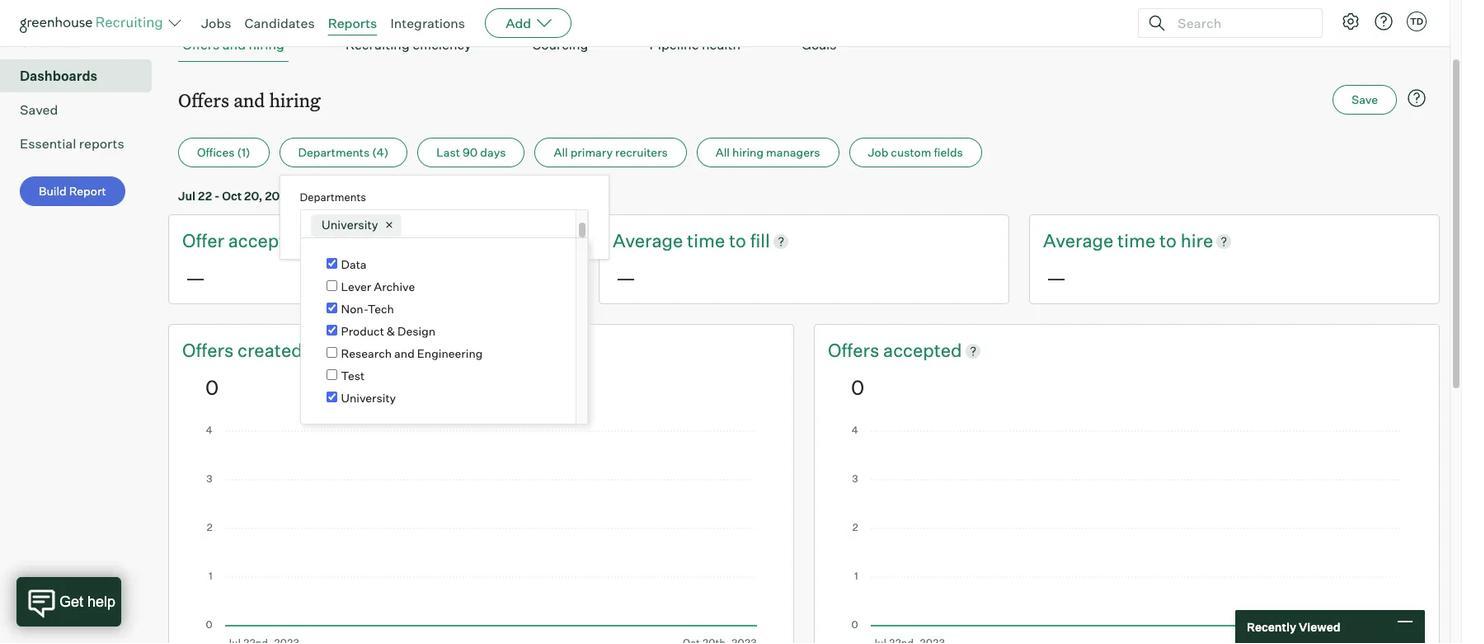 Task type: locate. For each thing, give the bounding box(es) containing it.
0 vertical spatial university
[[322, 217, 378, 232]]

average time to
[[613, 229, 750, 252], [1043, 229, 1181, 252]]

goals
[[801, 36, 837, 53]]

non-
[[341, 302, 368, 316]]

2 vertical spatial hiring
[[732, 145, 764, 159]]

non-tech
[[341, 302, 394, 316]]

all left primary
[[554, 145, 568, 159]]

1 all from the left
[[554, 145, 568, 159]]

lever
[[341, 280, 371, 294]]

reports
[[79, 135, 124, 152]]

time link for fill
[[687, 229, 729, 254]]

2 time link from the left
[[1117, 229, 1159, 254]]

3 — from the left
[[1046, 266, 1066, 290]]

time link left 'hire' link
[[1117, 229, 1159, 254]]

2 horizontal spatial —
[[1046, 266, 1066, 290]]

hiring left the managers
[[732, 145, 764, 159]]

1 vertical spatial hiring
[[269, 88, 320, 112]]

hiring
[[249, 36, 284, 53], [269, 88, 320, 112], [732, 145, 764, 159]]

1 horizontal spatial average link
[[1043, 229, 1117, 254]]

2 xychart image from the left
[[851, 426, 1403, 643]]

1 average link from the left
[[613, 229, 687, 254]]

1 offers link from the left
[[182, 338, 238, 363]]

Data checkbox
[[326, 258, 337, 269]]

to link
[[729, 229, 750, 254], [1159, 229, 1181, 254]]

offices (1)
[[197, 145, 250, 159]]

Lever Archive checkbox
[[326, 281, 337, 291]]

product
[[341, 324, 384, 338]]

faq image
[[1407, 88, 1427, 108]]

custom
[[891, 145, 931, 159]]

last
[[436, 145, 460, 159]]

time left fill
[[687, 229, 725, 252]]

saved
[[20, 102, 58, 118]]

departments for departments (4)
[[298, 145, 370, 159]]

2 0 from the left
[[851, 375, 864, 400]]

1 0 from the left
[[205, 375, 219, 400]]

pipeline health button
[[645, 28, 745, 62]]

offers and hiring up (1)
[[178, 88, 320, 112]]

offers and hiring down jobs
[[182, 36, 284, 53]]

average link
[[613, 229, 687, 254], [1043, 229, 1117, 254]]

0 horizontal spatial time
[[687, 229, 725, 252]]

time link for hire
[[1117, 229, 1159, 254]]

university down compared
[[322, 217, 378, 232]]

0 horizontal spatial average link
[[613, 229, 687, 254]]

departments up rate at the top left
[[300, 191, 366, 204]]

accepted link
[[883, 338, 962, 363]]

0 horizontal spatial average
[[613, 229, 683, 252]]

university
[[322, 217, 378, 232], [341, 391, 396, 405]]

0 vertical spatial offers and hiring
[[182, 36, 284, 53]]

to left hire
[[1159, 229, 1177, 252]]

1 vertical spatial offers and hiring
[[178, 88, 320, 112]]

offers link for first "xychart" "image" from the left
[[182, 338, 238, 363]]

to right compared
[[354, 189, 365, 203]]

0 vertical spatial hiring
[[249, 36, 284, 53]]

departments up compared
[[298, 145, 370, 159]]

fill
[[750, 229, 770, 252]]

managers
[[766, 145, 820, 159]]

to link for hire
[[1159, 229, 1181, 254]]

2 average time to from the left
[[1043, 229, 1181, 252]]

2023
[[265, 189, 294, 203]]

research and engineering
[[341, 347, 483, 361]]

created
[[238, 339, 302, 361]]

2 offers link from the left
[[828, 338, 883, 363]]

all left the managers
[[716, 145, 730, 159]]

0 horizontal spatial 0
[[205, 375, 219, 400]]

2 average from the left
[[1043, 229, 1113, 252]]

hiring down candidates link
[[249, 36, 284, 53]]

0 vertical spatial and
[[222, 36, 246, 53]]

report
[[69, 184, 106, 198]]

average
[[613, 229, 683, 252], [1043, 229, 1113, 252]]

1 to link from the left
[[729, 229, 750, 254]]

1 horizontal spatial 0
[[851, 375, 864, 400]]

created link
[[238, 338, 302, 363]]

and down jobs
[[222, 36, 246, 53]]

job
[[868, 145, 888, 159]]

job custom fields
[[868, 145, 963, 159]]

departments (4)
[[298, 145, 389, 159]]

hiring inside offers and hiring button
[[249, 36, 284, 53]]

1 average from the left
[[613, 229, 683, 252]]

0 horizontal spatial offers link
[[182, 338, 238, 363]]

jul
[[178, 189, 195, 203]]

to link for fill
[[729, 229, 750, 254]]

all hiring managers button
[[697, 138, 839, 168]]

reports link
[[328, 15, 377, 31]]

1 horizontal spatial average time to
[[1043, 229, 1181, 252]]

1 horizontal spatial all
[[716, 145, 730, 159]]

days
[[480, 145, 506, 159]]

—
[[186, 266, 205, 290], [616, 266, 636, 290], [1046, 266, 1066, 290]]

candidates link
[[245, 15, 315, 31]]

fill link
[[750, 229, 770, 254]]

0 horizontal spatial xychart image
[[205, 426, 757, 643]]

Test checkbox
[[326, 370, 337, 381]]

offers link for 1st "xychart" "image" from right
[[828, 338, 883, 363]]

and
[[222, 36, 246, 53], [234, 88, 265, 112], [394, 347, 415, 361]]

and up (1)
[[234, 88, 265, 112]]

time for fill
[[687, 229, 725, 252]]

departments inside departments (4) button
[[298, 145, 370, 159]]

to for fill
[[729, 229, 746, 252]]

time for hire
[[1117, 229, 1155, 252]]

Non-Tech checkbox
[[326, 303, 337, 314]]

2 average link from the left
[[1043, 229, 1117, 254]]

time
[[687, 229, 725, 252], [1117, 229, 1155, 252]]

all primary recruiters button
[[535, 138, 687, 168]]

1 time from the left
[[687, 229, 725, 252]]

university down 'test'
[[341, 391, 396, 405]]

1 horizontal spatial to
[[729, 229, 746, 252]]

0 horizontal spatial time link
[[687, 229, 729, 254]]

time left hire
[[1117, 229, 1155, 252]]

efficiency
[[412, 36, 472, 53]]

Product & Design checkbox
[[326, 325, 337, 336]]

1 horizontal spatial average
[[1043, 229, 1113, 252]]

tab list
[[178, 28, 1430, 62]]

offers inside button
[[182, 36, 220, 53]]

to left fill
[[729, 229, 746, 252]]

2 time from the left
[[1117, 229, 1155, 252]]

time link left fill link on the right
[[687, 229, 729, 254]]

last 90 days button
[[417, 138, 525, 168]]

product & design
[[341, 324, 436, 338]]

0 vertical spatial departments
[[298, 145, 370, 159]]

0 horizontal spatial all
[[554, 145, 568, 159]]

hire
[[1181, 229, 1213, 252]]

and down design
[[394, 347, 415, 361]]

save
[[1352, 93, 1378, 107]]

1 horizontal spatial time
[[1117, 229, 1155, 252]]

all for all primary recruiters
[[554, 145, 568, 159]]

time link
[[687, 229, 729, 254], [1117, 229, 1159, 254]]

configure image
[[1341, 12, 1361, 31]]

1 horizontal spatial offers link
[[828, 338, 883, 363]]

recruiting efficiency button
[[341, 28, 476, 62]]

dashboards
[[20, 68, 97, 84]]

2 horizontal spatial to
[[1159, 229, 1177, 252]]

1 horizontal spatial xychart image
[[851, 426, 1403, 643]]

rate
[[330, 229, 364, 252]]

1 horizontal spatial —
[[616, 266, 636, 290]]

1 horizontal spatial to link
[[1159, 229, 1181, 254]]

1 average time to from the left
[[613, 229, 750, 252]]

0 horizontal spatial to link
[[729, 229, 750, 254]]

average for fill
[[613, 229, 683, 252]]

jul 22 - oct 20, 2023 compared to
[[178, 189, 367, 203]]

0 horizontal spatial —
[[186, 266, 205, 290]]

offices
[[197, 145, 235, 159]]

1 vertical spatial departments
[[300, 191, 366, 204]]

offers link
[[182, 338, 238, 363], [828, 338, 883, 363]]

0 horizontal spatial average time to
[[613, 229, 750, 252]]

offers and hiring
[[182, 36, 284, 53], [178, 88, 320, 112]]

all hiring managers
[[716, 145, 820, 159]]

1 vertical spatial university
[[341, 391, 396, 405]]

2 — from the left
[[616, 266, 636, 290]]

compared
[[296, 189, 351, 203]]

2 to link from the left
[[1159, 229, 1181, 254]]

2 all from the left
[[716, 145, 730, 159]]

offers
[[182, 36, 220, 53], [178, 88, 229, 112], [182, 339, 234, 361], [828, 339, 883, 361]]

pipeline
[[649, 36, 699, 53]]

xychart image
[[205, 426, 757, 643], [851, 426, 1403, 643]]

pipeline health
[[649, 36, 740, 53]]

1 horizontal spatial time link
[[1117, 229, 1159, 254]]

tab list containing offers and hiring
[[178, 28, 1430, 62]]

job custom fields button
[[849, 138, 982, 168]]

essential
[[20, 135, 76, 152]]

hiring up departments (4)
[[269, 88, 320, 112]]

to
[[354, 189, 365, 203], [729, 229, 746, 252], [1159, 229, 1177, 252]]

Research and Engineering checkbox
[[326, 348, 337, 358]]

recruiters
[[615, 145, 668, 159]]

1 time link from the left
[[687, 229, 729, 254]]

tech
[[368, 302, 394, 316]]



Task type: vqa. For each thing, say whether or not it's contained in the screenshot.
Archive
yes



Task type: describe. For each thing, give the bounding box(es) containing it.
average link for fill
[[613, 229, 687, 254]]

offers created
[[182, 339, 302, 361]]

recently viewed
[[1247, 620, 1340, 634]]

sourcing button
[[528, 28, 592, 62]]

hiring inside the all hiring managers button
[[732, 145, 764, 159]]

to for hire
[[1159, 229, 1177, 252]]

0 for 1st "xychart" "image" from right
[[851, 375, 864, 400]]

jobs link
[[201, 15, 231, 31]]

(4)
[[372, 145, 389, 159]]

overview
[[20, 34, 77, 50]]

primary
[[570, 145, 613, 159]]

average time to for hire
[[1043, 229, 1181, 252]]

td button
[[1407, 12, 1427, 31]]

jobs
[[201, 15, 231, 31]]

offer
[[182, 229, 224, 252]]

acceptance
[[228, 229, 326, 252]]

goals button
[[797, 28, 841, 62]]

acceptance link
[[228, 229, 330, 254]]

integrations
[[390, 15, 465, 31]]

&
[[387, 324, 395, 338]]

engineering
[[417, 347, 483, 361]]

hire link
[[1181, 229, 1213, 254]]

research
[[341, 347, 392, 361]]

integrations link
[[390, 15, 465, 31]]

22
[[198, 189, 212, 203]]

design
[[398, 324, 436, 338]]

1 xychart image from the left
[[205, 426, 757, 643]]

last 90 days
[[436, 145, 506, 159]]

recruiting
[[345, 36, 410, 53]]

lever archive
[[341, 280, 415, 294]]

0 for first "xychart" "image" from the left
[[205, 375, 219, 400]]

sourcing
[[533, 36, 588, 53]]

rate link
[[330, 229, 364, 254]]

greenhouse recruiting image
[[20, 13, 168, 33]]

all for all hiring managers
[[716, 145, 730, 159]]

departments for departments
[[300, 191, 366, 204]]

all primary recruiters
[[554, 145, 668, 159]]

offers and hiring button
[[178, 28, 289, 62]]

essential reports
[[20, 135, 124, 152]]

average time to for fill
[[613, 229, 750, 252]]

average link for hire
[[1043, 229, 1117, 254]]

reports
[[328, 15, 377, 31]]

archive
[[374, 280, 415, 294]]

recruiting efficiency
[[345, 36, 472, 53]]

offers and hiring inside button
[[182, 36, 284, 53]]

— for hire
[[1046, 266, 1066, 290]]

University checkbox
[[326, 392, 337, 403]]

test
[[341, 369, 365, 383]]

add button
[[485, 8, 572, 38]]

accepted
[[883, 339, 962, 361]]

-
[[214, 189, 220, 203]]

recently
[[1247, 620, 1296, 634]]

1 vertical spatial and
[[234, 88, 265, 112]]

(1)
[[237, 145, 250, 159]]

1 — from the left
[[186, 266, 205, 290]]

departments (4) button
[[279, 138, 407, 168]]

offer acceptance
[[182, 229, 330, 252]]

90
[[463, 145, 478, 159]]

overview link
[[20, 32, 145, 52]]

candidates
[[245, 15, 315, 31]]

0 horizontal spatial to
[[354, 189, 365, 203]]

average for hire
[[1043, 229, 1113, 252]]

and inside button
[[222, 36, 246, 53]]

data
[[341, 258, 367, 272]]

— for fill
[[616, 266, 636, 290]]

saved link
[[20, 100, 145, 120]]

offer link
[[182, 229, 228, 254]]

add
[[506, 15, 531, 31]]

fields
[[934, 145, 963, 159]]

oct
[[222, 189, 242, 203]]

health
[[702, 36, 740, 53]]

2 vertical spatial and
[[394, 347, 415, 361]]

20,
[[244, 189, 262, 203]]

Search text field
[[1173, 11, 1307, 35]]

offices (1) button
[[178, 138, 269, 168]]

td button
[[1403, 8, 1430, 35]]

dashboards link
[[20, 66, 145, 86]]

viewed
[[1299, 620, 1340, 634]]

build report
[[39, 184, 106, 198]]

build report button
[[20, 177, 125, 206]]

build
[[39, 184, 67, 198]]

essential reports link
[[20, 134, 145, 154]]



